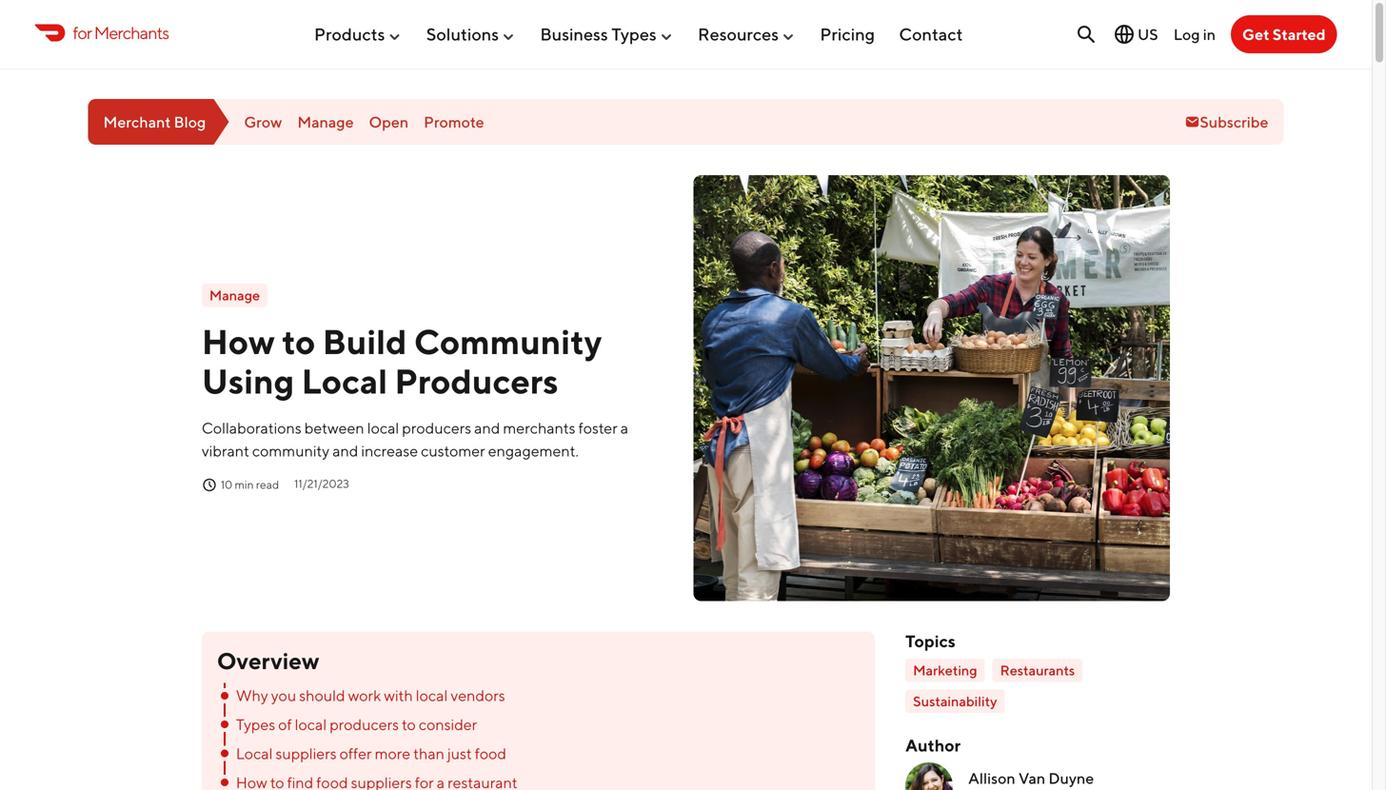Task type: locate. For each thing, give the bounding box(es) containing it.
how
[[202, 322, 275, 362]]

solutions link
[[426, 16, 516, 52]]

local
[[367, 419, 399, 437], [416, 687, 448, 705], [295, 716, 327, 734]]

1 vertical spatial to
[[402, 716, 416, 734]]

products
[[314, 24, 385, 44]]

time line image
[[202, 478, 217, 493]]

open
[[369, 113, 409, 131]]

0 horizontal spatial to
[[282, 322, 316, 362]]

0 vertical spatial manage
[[297, 113, 354, 131]]

offer
[[340, 745, 372, 763]]

read
[[256, 478, 279, 492]]

increase
[[361, 442, 418, 460]]

types right business
[[612, 24, 657, 44]]

0 vertical spatial producers
[[402, 419, 472, 437]]

sustainability link
[[906, 690, 1005, 713]]

11/21/2023
[[294, 477, 349, 490]]

merchant blog
[[103, 113, 206, 131]]

0 horizontal spatial manage
[[209, 287, 260, 303]]

for merchants link
[[35, 20, 169, 46]]

producers for and
[[402, 419, 472, 437]]

local up "increase"
[[367, 419, 399, 437]]

0 vertical spatial to
[[282, 322, 316, 362]]

and
[[474, 419, 500, 437], [333, 442, 358, 460]]

to right how
[[282, 322, 316, 362]]

local for and
[[367, 419, 399, 437]]

0 horizontal spatial local
[[295, 716, 327, 734]]

to inside overview element
[[402, 716, 416, 734]]

1 vertical spatial local
[[416, 687, 448, 705]]

consider
[[419, 716, 477, 734]]

1 horizontal spatial to
[[402, 716, 416, 734]]

local
[[302, 361, 388, 402], [236, 745, 273, 763]]

why
[[236, 687, 268, 705]]

0 vertical spatial manage link
[[297, 113, 354, 131]]

1 vertical spatial local
[[236, 745, 273, 763]]

manage link right the "grow" link on the left top
[[297, 113, 354, 131]]

producers
[[395, 361, 559, 402]]

producers
[[402, 419, 472, 437], [330, 716, 399, 734]]

0 horizontal spatial local
[[236, 745, 273, 763]]

to down with
[[402, 716, 416, 734]]

1 vertical spatial producers
[[330, 716, 399, 734]]

a
[[621, 419, 629, 437]]

email icon image
[[1185, 114, 1200, 130]]

1 horizontal spatial manage
[[297, 113, 354, 131]]

grow link
[[244, 113, 282, 131]]

0 horizontal spatial producers
[[330, 716, 399, 734]]

should
[[299, 687, 345, 705]]

open link
[[369, 113, 409, 131]]

types down why
[[236, 716, 275, 734]]

get started
[[1243, 25, 1326, 43]]

with
[[384, 687, 413, 705]]

0 vertical spatial local
[[302, 361, 388, 402]]

business types link
[[540, 16, 674, 52]]

local up consider
[[416, 687, 448, 705]]

restaurants link
[[993, 659, 1083, 682]]

0 vertical spatial local
[[367, 419, 399, 437]]

more
[[375, 745, 411, 763]]

products link
[[314, 16, 402, 52]]

manage
[[297, 113, 354, 131], [209, 287, 260, 303]]

subscribe
[[1200, 113, 1269, 131]]

resources link
[[698, 16, 796, 52]]

1 vertical spatial and
[[333, 442, 358, 460]]

marketing link
[[906, 659, 985, 682]]

foster
[[579, 419, 618, 437]]

pricing
[[820, 24, 875, 44]]

build
[[323, 322, 407, 362]]

merchant blog link
[[88, 99, 229, 145]]

local up between
[[302, 361, 388, 402]]

manage inside manage link
[[209, 287, 260, 303]]

1 horizontal spatial local
[[302, 361, 388, 402]]

manage link up how
[[202, 284, 268, 307]]

overview
[[217, 648, 319, 675]]

1 vertical spatial manage
[[209, 287, 260, 303]]

manage link
[[297, 113, 354, 131], [202, 284, 268, 307]]

and up customer
[[474, 419, 500, 437]]

for
[[73, 22, 92, 43]]

engagement.
[[488, 442, 579, 460]]

2 horizontal spatial local
[[416, 687, 448, 705]]

1 vertical spatial types
[[236, 716, 275, 734]]

0 horizontal spatial and
[[333, 442, 358, 460]]

topics
[[906, 632, 956, 652]]

producers up customer
[[402, 419, 472, 437]]

local for to
[[295, 716, 327, 734]]

local right of
[[295, 716, 327, 734]]

1 horizontal spatial producers
[[402, 419, 472, 437]]

pricing link
[[820, 16, 875, 52]]

between
[[305, 419, 364, 437]]

manage right the "grow" link on the left top
[[297, 113, 354, 131]]

manage for the right manage link
[[297, 113, 354, 131]]

manage up how
[[209, 287, 260, 303]]

0 vertical spatial and
[[474, 419, 500, 437]]

1 vertical spatial manage link
[[202, 284, 268, 307]]

why you should work with local vendors link
[[217, 683, 860, 709]]

types of local producers to consider
[[236, 716, 477, 734]]

producers inside the collaborations between local producers and merchants foster a vibrant community and increase customer engagement.
[[402, 419, 472, 437]]

to
[[282, 322, 316, 362], [402, 716, 416, 734]]

1 horizontal spatial and
[[474, 419, 500, 437]]

local left suppliers
[[236, 745, 273, 763]]

local inside overview element
[[236, 745, 273, 763]]

2 vertical spatial local
[[295, 716, 327, 734]]

just
[[448, 745, 472, 763]]

suppliers
[[276, 745, 337, 763]]

solutions
[[426, 24, 499, 44]]

1 horizontal spatial local
[[367, 419, 399, 437]]

producers inside overview element
[[330, 716, 399, 734]]

local inside the collaborations between local producers and merchants foster a vibrant community and increase customer engagement.
[[367, 419, 399, 437]]

business types
[[540, 24, 657, 44]]

1 horizontal spatial types
[[612, 24, 657, 44]]

producers down 'work'
[[330, 716, 399, 734]]

and down between
[[333, 442, 358, 460]]

work
[[348, 687, 381, 705]]

0 horizontal spatial types
[[236, 716, 275, 734]]

types
[[612, 24, 657, 44], [236, 716, 275, 734]]



Task type: vqa. For each thing, say whether or not it's contained in the screenshot.
second Chevron Down image from the bottom of the page
no



Task type: describe. For each thing, give the bounding box(es) containing it.
you
[[271, 687, 296, 705]]

marketing
[[913, 662, 978, 678]]

local suppliers offer more than just food link
[[217, 741, 860, 766]]

author
[[906, 736, 961, 756]]

merchants
[[94, 22, 169, 43]]

food
[[475, 745, 507, 763]]

started
[[1273, 25, 1326, 43]]

promote
[[424, 113, 484, 131]]

community
[[252, 442, 330, 460]]

duyne
[[1049, 769, 1095, 787]]

sustainability
[[913, 693, 998, 709]]

business
[[540, 24, 608, 44]]

get
[[1243, 25, 1270, 43]]

types inside overview element
[[236, 716, 275, 734]]

vibrant
[[202, 442, 249, 460]]

of
[[278, 716, 292, 734]]

merchant
[[103, 113, 171, 131]]

local inside how to build community using local producers
[[302, 361, 388, 402]]

types of local producers to consider link
[[217, 712, 860, 738]]

blog
[[174, 113, 206, 131]]

us
[[1138, 25, 1159, 43]]

log
[[1174, 25, 1201, 43]]

mx blog (us/ca/au/nz) - how to build community using local producers - farmers market image
[[694, 175, 1171, 602]]

collaborations between local producers and merchants foster a vibrant community and increase customer engagement.
[[202, 419, 629, 460]]

log in link
[[1174, 25, 1216, 43]]

min
[[235, 478, 254, 492]]

to inside how to build community using local producers
[[282, 322, 316, 362]]

contact link
[[899, 16, 963, 52]]

community
[[414, 322, 602, 362]]

get started button
[[1231, 15, 1338, 53]]

how to build community using local producers
[[202, 322, 602, 402]]

10 min read
[[221, 478, 279, 492]]

than
[[414, 745, 445, 763]]

local suppliers offer more than just food
[[236, 745, 507, 763]]

allison van duyne
[[969, 769, 1095, 787]]

using
[[202, 361, 294, 402]]

grow
[[244, 113, 282, 131]]

globe line image
[[1113, 23, 1136, 46]]

restaurants
[[1001, 662, 1075, 678]]

contact
[[899, 24, 963, 44]]

why you should work with local vendors
[[236, 687, 505, 705]]

van
[[1019, 769, 1046, 787]]

10
[[221, 478, 233, 492]]

collaborations
[[202, 419, 302, 437]]

customer
[[421, 442, 485, 460]]

overview element
[[202, 632, 875, 790]]

allison
[[969, 769, 1016, 787]]

resources
[[698, 24, 779, 44]]

manage for leftmost manage link
[[209, 287, 260, 303]]

0 horizontal spatial manage link
[[202, 284, 268, 307]]

producers for to
[[330, 716, 399, 734]]

allison van duyne image
[[906, 763, 953, 790]]

0 vertical spatial types
[[612, 24, 657, 44]]

vendors
[[451, 687, 505, 705]]

log in
[[1174, 25, 1216, 43]]

for merchants
[[73, 22, 169, 43]]

1 horizontal spatial manage link
[[297, 113, 354, 131]]

in
[[1204, 25, 1216, 43]]

promote link
[[424, 113, 484, 131]]

merchants
[[503, 419, 576, 437]]



